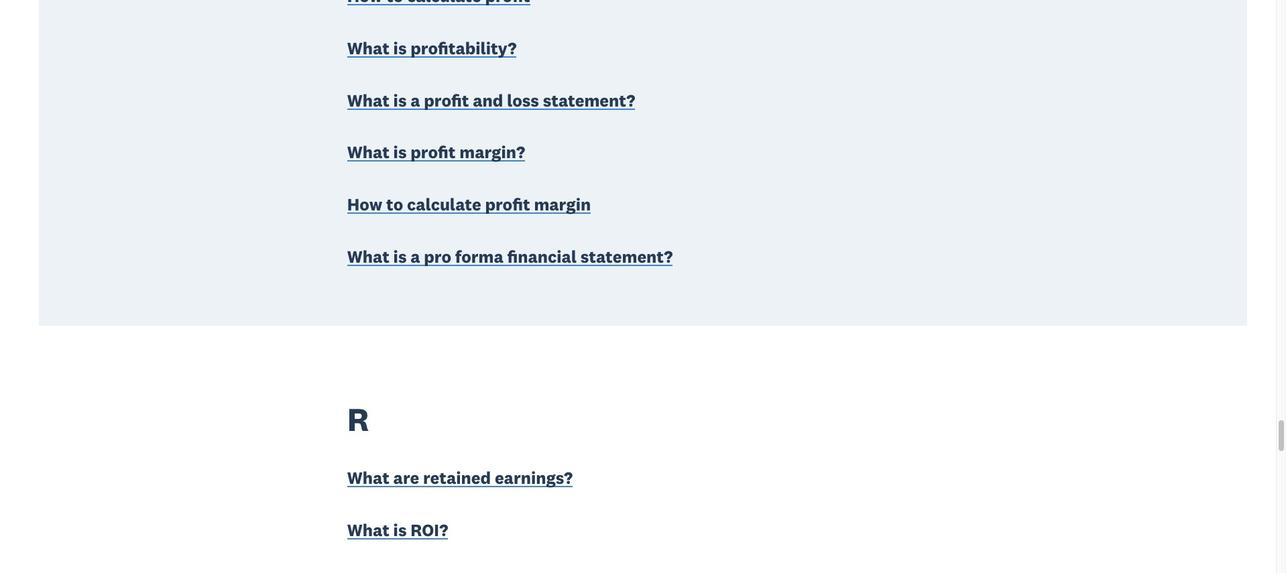 Task type: describe. For each thing, give the bounding box(es) containing it.
and
[[473, 90, 503, 111]]

loss
[[507, 90, 539, 111]]

what for what is a profit and loss statement?
[[347, 90, 390, 111]]

retained
[[423, 468, 491, 489]]

what is a profit and loss statement? link
[[347, 89, 636, 114]]

a for pro
[[411, 246, 420, 268]]

what for what are retained earnings?
[[347, 468, 390, 489]]

what is profit margin?
[[347, 142, 525, 163]]

pro
[[424, 246, 451, 268]]

profit for a
[[424, 90, 469, 111]]

what for what is profit margin?
[[347, 142, 390, 163]]

is for what is a pro forma financial statement?
[[393, 246, 407, 268]]

how to calculate profit margin
[[347, 194, 591, 215]]

what is a pro forma financial statement? link
[[347, 246, 673, 271]]

a for profit
[[411, 90, 420, 111]]

how to calculate profit margin link
[[347, 193, 591, 219]]

is for what is profit margin?
[[393, 142, 407, 163]]

r
[[347, 399, 369, 440]]

is for what is profitability?
[[393, 37, 407, 59]]

1 vertical spatial profit
[[411, 142, 456, 163]]

what is a pro forma financial statement?
[[347, 246, 673, 268]]

is for what is a profit and loss statement?
[[393, 90, 407, 111]]

earnings?
[[495, 468, 573, 489]]



Task type: locate. For each thing, give the bounding box(es) containing it.
what inside 'what are retained earnings?' link
[[347, 468, 390, 489]]

a
[[411, 90, 420, 111], [411, 246, 420, 268]]

is for what is roi?
[[393, 520, 407, 541]]

what are retained earnings? link
[[347, 467, 573, 492]]

2 vertical spatial profit
[[485, 194, 530, 215]]

what inside what is profitability? link
[[347, 37, 390, 59]]

3 is from the top
[[393, 142, 407, 163]]

what for what is roi?
[[347, 520, 390, 541]]

1 what from the top
[[347, 37, 390, 59]]

is up to
[[393, 142, 407, 163]]

what is profit margin? link
[[347, 141, 525, 166]]

roi?
[[411, 520, 448, 541]]

3 what from the top
[[347, 142, 390, 163]]

what is roi?
[[347, 520, 448, 541]]

statement?
[[543, 90, 636, 111], [581, 246, 673, 268]]

what inside what is a profit and loss statement? link
[[347, 90, 390, 111]]

what
[[347, 37, 390, 59], [347, 90, 390, 111], [347, 142, 390, 163], [347, 246, 390, 268], [347, 468, 390, 489], [347, 520, 390, 541]]

what is profitability?
[[347, 37, 517, 59]]

margin?
[[460, 142, 525, 163]]

1 a from the top
[[411, 90, 420, 111]]

what is roi? link
[[347, 519, 448, 545]]

are
[[393, 468, 419, 489]]

calculate
[[407, 194, 481, 215]]

is down what is profitability? link
[[393, 90, 407, 111]]

5 is from the top
[[393, 520, 407, 541]]

what inside what is a pro forma financial statement? link
[[347, 246, 390, 268]]

statement? for what is a pro forma financial statement?
[[581, 246, 673, 268]]

2 what from the top
[[347, 90, 390, 111]]

margin
[[534, 194, 591, 215]]

profit for calculate
[[485, 194, 530, 215]]

what inside what is profit margin? link
[[347, 142, 390, 163]]

profit left and
[[424, 90, 469, 111]]

1 vertical spatial statement?
[[581, 246, 673, 268]]

what are retained earnings?
[[347, 468, 573, 489]]

is inside "link"
[[393, 520, 407, 541]]

is left "pro"
[[393, 246, 407, 268]]

2 a from the top
[[411, 246, 420, 268]]

to
[[386, 194, 403, 215]]

what for what is a pro forma financial statement?
[[347, 246, 390, 268]]

4 what from the top
[[347, 246, 390, 268]]

is left profitability?
[[393, 37, 407, 59]]

0 vertical spatial statement?
[[543, 90, 636, 111]]

how
[[347, 194, 383, 215]]

profit up what is a pro forma financial statement?
[[485, 194, 530, 215]]

6 what from the top
[[347, 520, 390, 541]]

2 is from the top
[[393, 90, 407, 111]]

0 vertical spatial profit
[[424, 90, 469, 111]]

a down what is profitability? link
[[411, 90, 420, 111]]

0 vertical spatial a
[[411, 90, 420, 111]]

what is a profit and loss statement?
[[347, 90, 636, 111]]

profit
[[424, 90, 469, 111], [411, 142, 456, 163], [485, 194, 530, 215]]

is
[[393, 37, 407, 59], [393, 90, 407, 111], [393, 142, 407, 163], [393, 246, 407, 268], [393, 520, 407, 541]]

financial
[[507, 246, 577, 268]]

1 is from the top
[[393, 37, 407, 59]]

statement? for what is a profit and loss statement?
[[543, 90, 636, 111]]

what is profitability? link
[[347, 37, 517, 62]]

profit up calculate
[[411, 142, 456, 163]]

what for what is profitability?
[[347, 37, 390, 59]]

is left roi?
[[393, 520, 407, 541]]

profitability?
[[411, 37, 517, 59]]

5 what from the top
[[347, 468, 390, 489]]

a left "pro"
[[411, 246, 420, 268]]

what inside 'what is roi?' "link"
[[347, 520, 390, 541]]

4 is from the top
[[393, 246, 407, 268]]

forma
[[455, 246, 504, 268]]

1 vertical spatial a
[[411, 246, 420, 268]]



Task type: vqa. For each thing, say whether or not it's contained in the screenshot.
the margin?
yes



